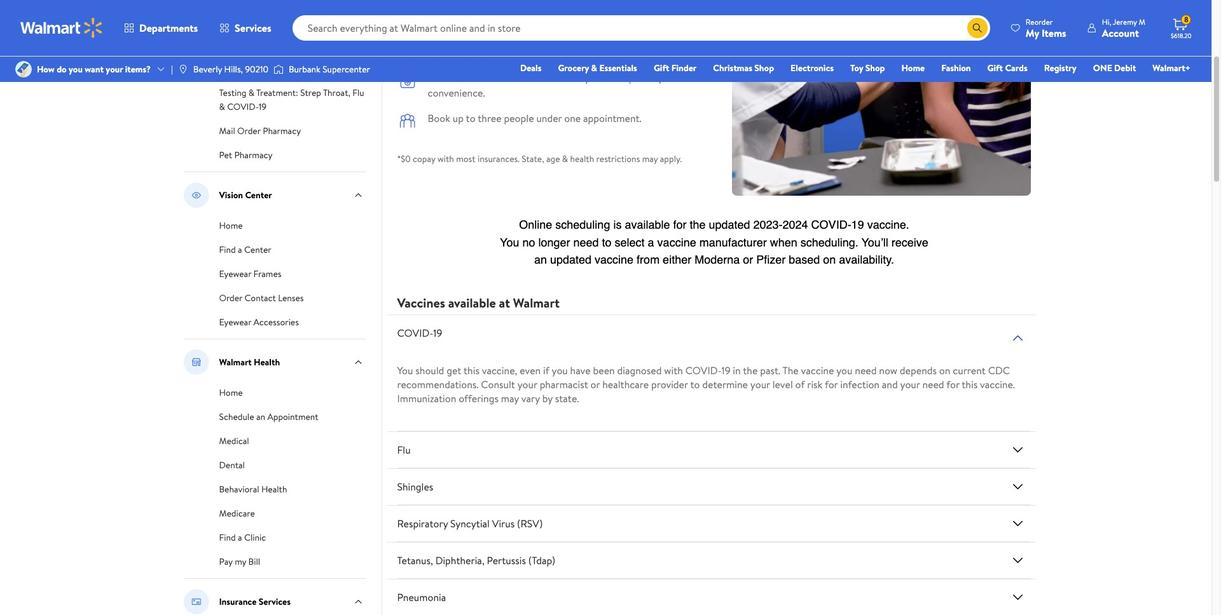 Task type: vqa. For each thing, say whether or not it's contained in the screenshot.
the top plan
no



Task type: locate. For each thing, give the bounding box(es) containing it.
find for find a clinic
[[219, 532, 236, 544]]

2 vertical spatial home
[[219, 387, 243, 399]]

1 vertical spatial schedule
[[219, 411, 254, 424]]

0 vertical spatial flu
[[352, 86, 364, 99]]

christmas shop link
[[707, 61, 780, 75]]

 image right |
[[178, 64, 188, 74]]

electronics link
[[785, 61, 839, 75]]

flu image
[[1010, 443, 1025, 458]]

should
[[415, 364, 444, 378]]

a left time
[[470, 71, 475, 85]]

insurances.
[[478, 153, 520, 165]]

level
[[773, 378, 793, 392]]

stop
[[615, 71, 634, 85]]

the down variety
[[475, 45, 489, 59]]

gift for gift cards
[[987, 62, 1003, 74]]

find up $4
[[219, 14, 236, 27]]

schedule a time that works best for you or stop in at your convenience. image
[[397, 70, 418, 90]]

covid-19
[[397, 326, 442, 340]]

cdc
[[988, 364, 1010, 378]]

0 vertical spatial at
[[647, 71, 656, 85]]

to down variety
[[463, 45, 472, 59]]

home up find a center link
[[219, 219, 243, 232]]

of up "flu"
[[500, 30, 510, 44]]

3 find from the top
[[219, 532, 236, 544]]

pneumonia
[[397, 591, 446, 605]]

1 vertical spatial order
[[219, 292, 242, 305]]

to right up
[[466, 111, 475, 125]]

a up eyewear frames link
[[238, 244, 242, 256]]

home link for vision center
[[219, 218, 243, 232]]

 image
[[15, 61, 32, 78], [178, 64, 188, 74]]

covid 19 image
[[1010, 331, 1025, 346]]

 image for how
[[15, 61, 32, 78]]

flu up shingles at the left
[[397, 443, 411, 457]]

pharmacy down testing & treatment: strep throat, flu & covid-19
[[263, 125, 301, 137]]

&
[[527, 45, 534, 59], [591, 62, 597, 74], [248, 86, 254, 99], [219, 100, 225, 113], [562, 153, 568, 165]]

a inside access a variety of immunizations, from the covid-19 vaccine to the flu shot & more.
[[460, 30, 465, 44]]

center up eyewear frames link
[[244, 244, 271, 256]]

0 vertical spatial services
[[235, 21, 271, 35]]

0 horizontal spatial gift
[[654, 62, 669, 74]]

a for variety
[[460, 30, 465, 44]]

0 vertical spatial of
[[500, 30, 510, 44]]

health inside "link"
[[261, 483, 287, 496]]

center right vision
[[245, 189, 272, 202]]

of inside you should get this vaccine, even if you have been diagnosed with covid-19 in the past. the vaccine you need now depends on current cdc recommendations. consult your pharmacist or healthcare provider to determine your level of risk for infection and your need for this vaccine. immunization offerings may vary by state.
[[795, 378, 805, 392]]

my
[[1026, 26, 1039, 40]]

flu inside testing & treatment: strep throat, flu & covid-19
[[352, 86, 364, 99]]

treatment:
[[256, 86, 298, 99]]

pharmacy up treatment:
[[256, 62, 294, 75]]

you right risk
[[836, 364, 852, 378]]

1 vertical spatial health
[[261, 483, 287, 496]]

of left risk
[[795, 378, 805, 392]]

1 vertical spatial home link
[[219, 218, 243, 232]]

1 horizontal spatial flu
[[397, 443, 411, 457]]

0 vertical spatial home
[[901, 62, 925, 74]]

*$0 copay with most insurances. state, age & health restrictions may apply.
[[397, 153, 682, 165]]

1 horizontal spatial shop
[[865, 62, 885, 74]]

health for walmart health
[[254, 356, 280, 369]]

burbank supercenter
[[289, 63, 370, 76]]

0 horizontal spatial vaccine
[[428, 45, 461, 59]]

0 horizontal spatial of
[[500, 30, 510, 44]]

home link
[[896, 61, 931, 75], [219, 218, 243, 232], [219, 385, 243, 399]]

& inside access a variety of immunizations, from the covid-19 vaccine to the flu shot & more.
[[527, 45, 534, 59]]

or
[[603, 71, 613, 85], [591, 378, 600, 392]]

0 vertical spatial may
[[642, 153, 658, 165]]

pet pharmacy link
[[219, 148, 273, 162]]

0 vertical spatial pharmacy
[[256, 62, 294, 75]]

1 horizontal spatial vaccine
[[801, 364, 834, 378]]

a left variety
[[460, 30, 465, 44]]

medical
[[219, 435, 249, 448]]

0 vertical spatial find
[[219, 14, 236, 27]]

mail order pharmacy
[[219, 125, 301, 137]]

19 inside you should get this vaccine, even if you have been diagnosed with covid-19 in the past. the vaccine you need now depends on current cdc recommendations. consult your pharmacist or healthcare provider to determine your level of risk for infection and your need for this vaccine. immunization offerings may vary by state.
[[721, 364, 730, 378]]

a for clinic
[[238, 532, 242, 544]]

convenience.
[[428, 86, 485, 100]]

1 vertical spatial at
[[499, 295, 510, 312]]

0 vertical spatial health
[[254, 356, 280, 369]]

1 horizontal spatial  image
[[178, 64, 188, 74]]

grocery & essentials
[[558, 62, 637, 74]]

hills,
[[224, 63, 243, 76]]

0 horizontal spatial need
[[855, 364, 877, 378]]

for right best
[[569, 71, 582, 85]]

1 horizontal spatial schedule
[[428, 71, 468, 85]]

shingles image
[[1010, 480, 1025, 495]]

an
[[256, 411, 265, 424]]

home left 'fashion' link
[[901, 62, 925, 74]]

insurance
[[219, 596, 256, 609]]

a left pharmacy
[[238, 14, 242, 27]]

order right mail
[[237, 125, 261, 137]]

deals link
[[514, 61, 547, 75]]

a inside schedule a time that works best for you or stop in at your convenience.
[[470, 71, 475, 85]]

your inside schedule a time that works best for you or stop in at your convenience.
[[658, 71, 678, 85]]

this right get
[[464, 364, 479, 378]]

2 vertical spatial find
[[219, 532, 236, 544]]

& right testing
[[248, 86, 254, 99]]

eyewear down find a center in the top of the page
[[219, 268, 251, 280]]

health right behavioral
[[261, 483, 287, 496]]

gift left cards
[[987, 62, 1003, 74]]

find for find a center
[[219, 244, 236, 256]]

your right stop
[[658, 71, 678, 85]]

0 horizontal spatial flu
[[352, 86, 364, 99]]

registry
[[1044, 62, 1077, 74]]

may left vary
[[501, 392, 519, 406]]

services right insurance
[[259, 596, 291, 609]]

with right diagnosed
[[664, 364, 683, 378]]

respiratory syncytial virus (rsv) image
[[1010, 516, 1025, 532]]

toy
[[850, 62, 863, 74]]

19 left past.
[[721, 364, 730, 378]]

1 horizontal spatial with
[[664, 364, 683, 378]]

shop
[[754, 62, 774, 74], [865, 62, 885, 74]]

pharmacy inside pet pharmacy link
[[234, 149, 273, 162]]

0 horizontal spatial may
[[501, 392, 519, 406]]

three
[[478, 111, 502, 125]]

works
[[520, 71, 546, 85]]

1 eyewear from the top
[[219, 268, 251, 280]]

2 find from the top
[[219, 244, 236, 256]]

respiratory syncytial virus (rsv)
[[397, 517, 543, 531]]

pharmacy inside specialty pharmacy link
[[256, 62, 294, 75]]

eyewear down contact
[[219, 316, 251, 329]]

schedule for schedule an appointment
[[219, 411, 254, 424]]

or inside schedule a time that works best for you or stop in at your convenience.
[[603, 71, 613, 85]]

1 vertical spatial pharmacy
[[263, 125, 301, 137]]

walmart health image
[[183, 350, 209, 375]]

Walmart Site-Wide search field
[[292, 15, 990, 41]]

health
[[254, 356, 280, 369], [261, 483, 287, 496]]

home down walmart health
[[219, 387, 243, 399]]

on
[[939, 364, 950, 378]]

1 vertical spatial find
[[219, 244, 236, 256]]

need left current on the right of page
[[922, 378, 944, 392]]

1 horizontal spatial at
[[647, 71, 656, 85]]

2 shop from the left
[[865, 62, 885, 74]]

respiratory
[[397, 517, 448, 531]]

1 vertical spatial home
[[219, 219, 243, 232]]

pharmacy for specialty pharmacy
[[256, 62, 294, 75]]

0 vertical spatial to
[[463, 45, 472, 59]]

apply.
[[660, 153, 682, 165]]

at right available
[[499, 295, 510, 312]]

in right stop
[[637, 71, 645, 85]]

gift left the finder
[[654, 62, 669, 74]]

with inside you should get this vaccine, even if you have been diagnosed with covid-19 in the past. the vaccine you need now depends on current cdc recommendations. consult your pharmacist or healthcare provider to determine your level of risk for infection and your need for this vaccine. immunization offerings may vary by state.
[[664, 364, 683, 378]]

order
[[237, 125, 261, 137], [219, 292, 242, 305]]

of
[[500, 30, 510, 44], [795, 378, 805, 392]]

for inside schedule a time that works best for you or stop in at your convenience.
[[569, 71, 582, 85]]

prescriptions
[[231, 38, 281, 51]]

you should get this vaccine, even if you have been diagnosed with covid-19 in the past. the vaccine you need now depends on current cdc recommendations. consult your pharmacist or healthcare provider to determine your level of risk for infection and your need for this vaccine. immunization offerings may vary by state.
[[397, 364, 1015, 406]]

1 horizontal spatial the
[[604, 30, 618, 44]]

best
[[548, 71, 567, 85]]

or left stop
[[603, 71, 613, 85]]

in
[[637, 71, 645, 85], [733, 364, 741, 378]]

vaccine down access
[[428, 45, 461, 59]]

0 horizontal spatial for
[[569, 71, 582, 85]]

or left healthcare
[[591, 378, 600, 392]]

specialty pharmacy link
[[219, 61, 294, 75]]

order left contact
[[219, 292, 242, 305]]

home link left 'fashion' link
[[896, 61, 931, 75]]

1 horizontal spatial need
[[922, 378, 944, 392]]

shop right christmas
[[754, 62, 774, 74]]

a left clinic
[[238, 532, 242, 544]]

flu right throat,
[[352, 86, 364, 99]]

home for vision center
[[219, 219, 243, 232]]

1 vertical spatial may
[[501, 392, 519, 406]]

want
[[85, 63, 104, 76]]

0 horizontal spatial walmart
[[219, 356, 252, 369]]

1 horizontal spatial may
[[642, 153, 658, 165]]

2 vertical spatial to
[[690, 378, 700, 392]]

how
[[37, 63, 55, 76]]

2 gift from the left
[[987, 62, 1003, 74]]

home for walmart health
[[219, 387, 243, 399]]

book up to three people under one appointment.
[[428, 111, 642, 125]]

19 down vaccines
[[433, 326, 442, 340]]

reorder my items
[[1026, 16, 1066, 40]]

1 vertical spatial of
[[795, 378, 805, 392]]

your left if
[[518, 378, 537, 392]]

testing & treatment: strep throat, flu & covid-19 link
[[219, 85, 364, 113]]

find a center link
[[219, 242, 271, 256]]

one debit
[[1093, 62, 1136, 74]]

covid- inside testing & treatment: strep throat, flu & covid-19
[[227, 100, 259, 113]]

gift cards link
[[982, 61, 1033, 75]]

schedule inside schedule an appointment link
[[219, 411, 254, 424]]

1 vertical spatial or
[[591, 378, 600, 392]]

services up $4 prescriptions link
[[235, 21, 271, 35]]

90210
[[245, 63, 268, 76]]

0 vertical spatial vaccine
[[428, 45, 461, 59]]

shop for toy shop
[[865, 62, 885, 74]]

0 vertical spatial schedule
[[428, 71, 468, 85]]

1 horizontal spatial or
[[603, 71, 613, 85]]

2 vertical spatial pharmacy
[[234, 149, 273, 162]]

home link down walmart health
[[219, 385, 243, 399]]

burbank
[[289, 63, 320, 76]]

 image left how at the top left
[[15, 61, 32, 78]]

1 gift from the left
[[654, 62, 669, 74]]

vaccine right the
[[801, 364, 834, 378]]

this left the vaccine.
[[962, 378, 978, 392]]

flu
[[492, 45, 503, 59]]

find up pay
[[219, 532, 236, 544]]

for right depends
[[946, 378, 959, 392]]

1 shop from the left
[[754, 62, 774, 74]]

1 vertical spatial with
[[664, 364, 683, 378]]

get
[[447, 364, 461, 378]]

shop for christmas shop
[[754, 62, 774, 74]]

0 horizontal spatial or
[[591, 378, 600, 392]]

0 vertical spatial or
[[603, 71, 613, 85]]

0 vertical spatial in
[[637, 71, 645, 85]]

state.
[[555, 392, 579, 406]]

pharmacy down mail order pharmacy
[[234, 149, 273, 162]]

1 horizontal spatial walmart
[[513, 295, 560, 312]]

specialty pharmacy
[[219, 62, 294, 75]]

gift for gift finder
[[654, 62, 669, 74]]

at right stop
[[647, 71, 656, 85]]

1 horizontal spatial of
[[795, 378, 805, 392]]

0 vertical spatial home link
[[896, 61, 931, 75]]

0 horizontal spatial schedule
[[219, 411, 254, 424]]

2 vertical spatial the
[[743, 364, 758, 378]]

19 up 'gift finder'
[[657, 30, 666, 44]]

19 down treatment:
[[259, 100, 267, 113]]

2 vertical spatial home link
[[219, 385, 243, 399]]

for right risk
[[825, 378, 838, 392]]

dental link
[[219, 458, 245, 472]]

1 horizontal spatial gift
[[987, 62, 1003, 74]]

one
[[564, 111, 581, 125]]

vision center image
[[183, 183, 209, 208]]

gift finder link
[[648, 61, 702, 75]]

0 horizontal spatial  image
[[15, 61, 32, 78]]

in inside schedule a time that works best for you or stop in at your convenience.
[[637, 71, 645, 85]]

1 find from the top
[[219, 14, 236, 27]]

reorder
[[1026, 16, 1053, 27]]

need left now at right bottom
[[855, 364, 877, 378]]

gift inside "link"
[[654, 62, 669, 74]]

pneumonia image
[[1010, 590, 1025, 605]]

in left past.
[[733, 364, 741, 378]]

home link for walmart health
[[219, 385, 243, 399]]

the right 'from'
[[604, 30, 618, 44]]

1 horizontal spatial for
[[825, 378, 838, 392]]

0 horizontal spatial in
[[637, 71, 645, 85]]

1 vertical spatial center
[[244, 244, 271, 256]]

your right the want
[[106, 63, 123, 76]]

to right provider
[[690, 378, 700, 392]]

you left stop
[[585, 71, 601, 85]]

covid- inside you should get this vaccine, even if you have been diagnosed with covid-19 in the past. the vaccine you need now depends on current cdc recommendations. consult your pharmacist or healthcare provider to determine your level of risk for infection and your need for this vaccine. immunization offerings may vary by state.
[[685, 364, 721, 378]]

health down the eyewear accessories in the bottom left of the page
[[254, 356, 280, 369]]

your right and
[[900, 378, 920, 392]]

19
[[657, 30, 666, 44], [259, 100, 267, 113], [433, 326, 442, 340], [721, 364, 730, 378]]

with
[[437, 153, 454, 165], [664, 364, 683, 378]]

beverly hills, 90210
[[193, 63, 268, 76]]

center
[[245, 189, 272, 202], [244, 244, 271, 256]]

schedule up medical link
[[219, 411, 254, 424]]

the left past.
[[743, 364, 758, 378]]

a
[[238, 14, 242, 27], [460, 30, 465, 44], [470, 71, 475, 85], [238, 244, 242, 256], [238, 532, 242, 544]]

eyewear for eyewear frames
[[219, 268, 251, 280]]

more.
[[537, 45, 562, 59]]

1 vertical spatial eyewear
[[219, 316, 251, 329]]

book up to three people under one appointment. image
[[397, 111, 418, 131]]

or inside you should get this vaccine, even if you have been diagnosed with covid-19 in the past. the vaccine you need now depends on current cdc recommendations. consult your pharmacist or healthcare provider to determine your level of risk for infection and your need for this vaccine. immunization offerings may vary by state.
[[591, 378, 600, 392]]

 image
[[273, 63, 284, 76]]

0 vertical spatial eyewear
[[219, 268, 251, 280]]

1 horizontal spatial this
[[962, 378, 978, 392]]

0 horizontal spatial with
[[437, 153, 454, 165]]

schedule up convenience.
[[428, 71, 468, 85]]

essentials
[[599, 62, 637, 74]]

0 vertical spatial order
[[237, 125, 261, 137]]

infection
[[840, 378, 880, 392]]

syncytial
[[450, 517, 490, 531]]

shop right toy
[[865, 62, 885, 74]]

0 horizontal spatial shop
[[754, 62, 774, 74]]

|
[[171, 63, 173, 76]]

2 eyewear from the top
[[219, 316, 251, 329]]

0 horizontal spatial at
[[499, 295, 510, 312]]

with left most
[[437, 153, 454, 165]]

& right shot
[[527, 45, 534, 59]]

1 horizontal spatial in
[[733, 364, 741, 378]]

health for behavioral health
[[261, 483, 287, 496]]

1 vertical spatial vaccine
[[801, 364, 834, 378]]

0 horizontal spatial the
[[475, 45, 489, 59]]

Search search field
[[292, 15, 990, 41]]

restrictions
[[596, 153, 640, 165]]

find up eyewear frames link
[[219, 244, 236, 256]]

home link up find a center link
[[219, 218, 243, 232]]

1 vertical spatial in
[[733, 364, 741, 378]]

bill
[[248, 556, 260, 569]]

2 horizontal spatial the
[[743, 364, 758, 378]]

may left apply.
[[642, 153, 658, 165]]

schedule inside schedule a time that works best for you or stop in at your convenience.
[[428, 71, 468, 85]]



Task type: describe. For each thing, give the bounding box(es) containing it.
dental
[[219, 459, 245, 472]]

tetanus, diphtheria, pertussis (tdap) image
[[1010, 553, 1025, 569]]

walmart insurance services image
[[183, 590, 209, 615]]

schedule a time that works best for you or stop in at your convenience.
[[428, 71, 678, 100]]

0 horizontal spatial this
[[464, 364, 479, 378]]

find for find a pharmacy
[[219, 14, 236, 27]]

depends
[[900, 364, 937, 378]]

19 inside testing & treatment: strep throat, flu & covid-19
[[259, 100, 267, 113]]

pet pharmacy
[[219, 149, 273, 162]]

grocery & essentials link
[[552, 61, 643, 75]]

accessories
[[253, 316, 299, 329]]

0 vertical spatial with
[[437, 153, 454, 165]]

how do you want your items?
[[37, 63, 151, 76]]

eyewear for eyewear accessories
[[219, 316, 251, 329]]

departments
[[139, 21, 198, 35]]

medical link
[[219, 434, 249, 448]]

registry link
[[1038, 61, 1082, 75]]

8 $618.20
[[1171, 14, 1192, 40]]

find a clinic link
[[219, 530, 266, 544]]

appointment.
[[583, 111, 642, 125]]

order contact lenses link
[[219, 291, 304, 305]]

state,
[[522, 153, 544, 165]]

one debit link
[[1087, 61, 1142, 75]]

vaccines available at walmart
[[397, 295, 560, 312]]

departments button
[[113, 13, 209, 43]]

the
[[783, 364, 799, 378]]

search icon image
[[972, 23, 982, 33]]

access a variety of immunizations, from the covid-19 vaccine to the flu shot & more. image
[[397, 29, 418, 50]]

shingles
[[397, 480, 433, 494]]

0 vertical spatial walmart
[[513, 295, 560, 312]]

to inside access a variety of immunizations, from the covid-19 vaccine to the flu shot & more.
[[463, 45, 472, 59]]

fashion
[[941, 62, 971, 74]]

to inside you should get this vaccine, even if you have been diagnosed with covid-19 in the past. the vaccine you need now depends on current cdc recommendations. consult your pharmacist or healthcare provider to determine your level of risk for infection and your need for this vaccine. immunization offerings may vary by state.
[[690, 378, 700, 392]]

*$0
[[397, 153, 411, 165]]

finder
[[671, 62, 697, 74]]

up
[[453, 111, 464, 125]]

vaccine,
[[482, 364, 517, 378]]

walmart+ link
[[1147, 61, 1196, 75]]

& down testing
[[219, 100, 225, 113]]

gift cards
[[987, 62, 1028, 74]]

the inside you should get this vaccine, even if you have been diagnosed with covid-19 in the past. the vaccine you need now depends on current cdc recommendations. consult your pharmacist or healthcare provider to determine your level of risk for infection and your need for this vaccine. immunization offerings may vary by state.
[[743, 364, 758, 378]]

a for center
[[238, 244, 242, 256]]

8
[[1184, 14, 1188, 25]]

toy shop link
[[845, 61, 891, 75]]

your left 'level'
[[750, 378, 770, 392]]

eyewear frames
[[219, 268, 281, 280]]

have
[[570, 364, 591, 378]]

1 vertical spatial services
[[259, 596, 291, 609]]

that
[[499, 71, 517, 85]]

$4 prescriptions link
[[219, 37, 281, 51]]

frames
[[253, 268, 281, 280]]

vary
[[521, 392, 540, 406]]

book
[[428, 111, 450, 125]]

covid- inside access a variety of immunizations, from the covid-19 vaccine to the flu shot & more.
[[621, 30, 657, 44]]

& right age
[[562, 153, 568, 165]]

age
[[546, 153, 560, 165]]

vision center
[[219, 189, 272, 202]]

diagnosed
[[617, 364, 662, 378]]

pharmacy
[[244, 14, 282, 27]]

contact
[[245, 292, 276, 305]]

19 inside access a variety of immunizations, from the covid-19 vaccine to the flu shot & more.
[[657, 30, 666, 44]]

mail
[[219, 125, 235, 137]]

beverly
[[193, 63, 222, 76]]

behavioral health
[[219, 483, 287, 496]]

pharmacy for pet pharmacy
[[234, 149, 273, 162]]

copay
[[413, 153, 435, 165]]

$4
[[219, 38, 229, 51]]

1 vertical spatial to
[[466, 111, 475, 125]]

offerings
[[459, 392, 499, 406]]

appointment
[[267, 411, 318, 424]]

eyewear accessories link
[[219, 315, 299, 329]]

of inside access a variety of immunizations, from the covid-19 vaccine to the flu shot & more.
[[500, 30, 510, 44]]

deals
[[520, 62, 541, 74]]

mail order pharmacy link
[[219, 123, 301, 137]]

may inside you should get this vaccine, even if you have been diagnosed with covid-19 in the past. the vaccine you need now depends on current cdc recommendations. consult your pharmacist or healthcare provider to determine your level of risk for infection and your need for this vaccine. immunization offerings may vary by state.
[[501, 392, 519, 406]]

eyewear frames link
[[219, 266, 281, 280]]

hi,
[[1102, 16, 1111, 27]]

a for pharmacy
[[238, 14, 242, 27]]

tetanus, diphtheria, pertussis (tdap)
[[397, 554, 555, 568]]

items
[[1042, 26, 1066, 40]]

schedule for schedule a time that works best for you or stop in at your convenience.
[[428, 71, 468, 85]]

determine
[[702, 378, 748, 392]]

pharmacy inside mail order pharmacy link
[[263, 125, 301, 137]]

a for time
[[470, 71, 475, 85]]

you right "do"
[[69, 63, 83, 76]]

in inside you should get this vaccine, even if you have been diagnosed with covid-19 in the past. the vaccine you need now depends on current cdc recommendations. consult your pharmacist or healthcare provider to determine your level of risk for infection and your need for this vaccine. immunization offerings may vary by state.
[[733, 364, 741, 378]]

walmart health
[[219, 356, 280, 369]]

 image for beverly
[[178, 64, 188, 74]]

2 horizontal spatial for
[[946, 378, 959, 392]]

1 vertical spatial the
[[475, 45, 489, 59]]

toy shop
[[850, 62, 885, 74]]

schedule an appointment
[[219, 411, 318, 424]]

testing
[[219, 86, 246, 99]]

diphtheria,
[[435, 554, 484, 568]]

0 vertical spatial the
[[604, 30, 618, 44]]

and
[[882, 378, 898, 392]]

1 vertical spatial flu
[[397, 443, 411, 457]]

walmart+
[[1153, 62, 1191, 74]]

vaccine inside you should get this vaccine, even if you have been diagnosed with covid-19 in the past. the vaccine you need now depends on current cdc recommendations. consult your pharmacist or healthcare provider to determine your level of risk for infection and your need for this vaccine. immunization offerings may vary by state.
[[801, 364, 834, 378]]

behavioral
[[219, 483, 259, 496]]

pharmacist
[[540, 378, 588, 392]]

walmart image
[[20, 18, 103, 38]]

you right if
[[552, 364, 568, 378]]

by
[[542, 392, 553, 406]]

shot
[[506, 45, 525, 59]]

jeremy
[[1113, 16, 1137, 27]]

you inside schedule a time that works best for you or stop in at your convenience.
[[585, 71, 601, 85]]

fashion link
[[936, 61, 977, 75]]

people
[[504, 111, 534, 125]]

0 vertical spatial center
[[245, 189, 272, 202]]

under
[[536, 111, 562, 125]]

find a center
[[219, 244, 271, 256]]

pertussis
[[487, 554, 526, 568]]

& right grocery
[[591, 62, 597, 74]]

1 vertical spatial walmart
[[219, 356, 252, 369]]

pet
[[219, 149, 232, 162]]

christmas
[[713, 62, 752, 74]]

services inside services "popup button"
[[235, 21, 271, 35]]

vaccine inside access a variety of immunizations, from the covid-19 vaccine to the flu shot & more.
[[428, 45, 461, 59]]

vision
[[219, 189, 243, 202]]

access
[[428, 30, 458, 44]]

at inside schedule a time that works best for you or stop in at your convenience.
[[647, 71, 656, 85]]

items?
[[125, 63, 151, 76]]

medicare link
[[219, 506, 255, 520]]

one
[[1093, 62, 1112, 74]]

find a pharmacy link
[[219, 13, 282, 27]]

pay
[[219, 556, 233, 569]]



